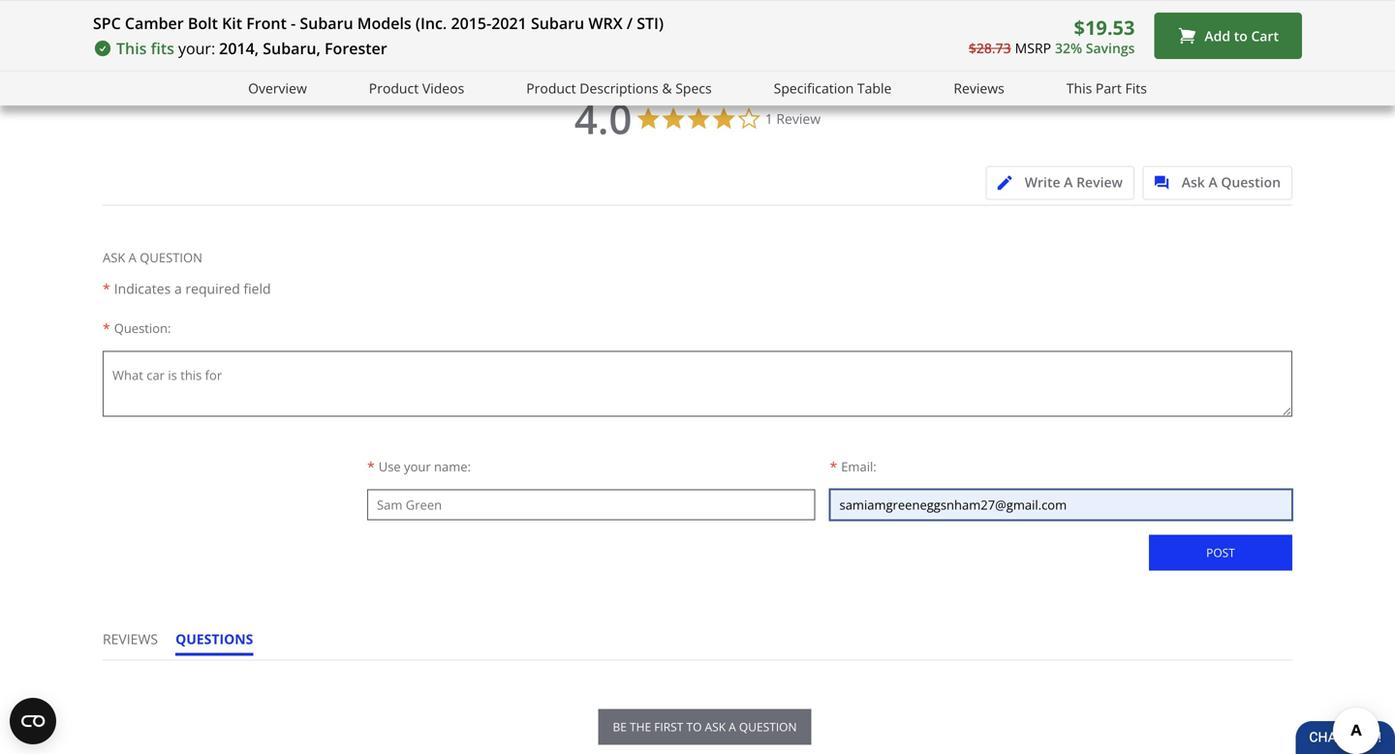 Task type: locate. For each thing, give the bounding box(es) containing it.
add
[[1205, 26, 1231, 45]]

be the first to ask a question
[[613, 719, 797, 735]]

* use your name:
[[367, 458, 471, 476]]

1 horizontal spatial product
[[526, 79, 576, 97]]

this part fits link
[[1067, 78, 1147, 100]]

0 vertical spatial review
[[777, 109, 821, 128]]

a right ask
[[729, 719, 736, 735]]

0 horizontal spatial review
[[777, 109, 821, 128]]

to left ask
[[687, 719, 702, 735]]

none button inside tab panel
[[1149, 535, 1293, 571]]

write
[[1025, 173, 1061, 191]]

1 vertical spatial a
[[729, 719, 736, 735]]

1 horizontal spatial a
[[1064, 173, 1073, 191]]

specs
[[676, 79, 712, 97]]

None field
[[367, 490, 815, 521], [830, 490, 1293, 521], [367, 490, 815, 521], [830, 490, 1293, 521]]

this part fits
[[1067, 79, 1147, 97]]

2015-
[[451, 13, 492, 33]]

product left videos
[[369, 79, 419, 97]]

1 horizontal spatial this
[[1067, 79, 1092, 97]]

1 horizontal spatial a
[[729, 719, 736, 735]]

subaru
[[300, 13, 353, 33], [531, 13, 585, 33]]

2 subaru from the left
[[531, 13, 585, 33]]

overview link
[[248, 78, 307, 100]]

tab panel
[[103, 205, 1293, 597]]

the
[[630, 719, 651, 735]]

2 product from the left
[[526, 79, 576, 97]]

/
[[627, 13, 633, 33]]

add to cart button
[[1154, 13, 1302, 59]]

email:
[[841, 458, 877, 476]]

this left part
[[1067, 79, 1092, 97]]

fits
[[1125, 79, 1147, 97]]

forester
[[325, 38, 387, 59]]

0 horizontal spatial a
[[174, 279, 182, 298]]

add to cart
[[1205, 26, 1279, 45]]

0 horizontal spatial a
[[129, 249, 137, 266]]

1 vertical spatial to
[[687, 719, 702, 735]]

kit
[[222, 13, 242, 33]]

a
[[1064, 173, 1073, 191], [1209, 173, 1218, 191], [129, 249, 137, 266]]

&
[[662, 79, 672, 97]]

a inside dropdown button
[[1209, 173, 1218, 191]]

None text field
[[103, 351, 1293, 417]]

0 horizontal spatial product
[[369, 79, 419, 97]]

wrx
[[589, 13, 623, 33]]

write a review
[[1025, 173, 1123, 191]]

be the first to ask a question button
[[598, 710, 812, 746]]

* left "email:"
[[830, 458, 837, 476]]

* left use
[[367, 458, 375, 476]]

indicates
[[114, 279, 171, 298]]

question
[[739, 719, 797, 735]]

* for * indicates a required field
[[103, 279, 110, 298]]

write a review button
[[986, 166, 1135, 200]]

product
[[369, 79, 419, 97], [526, 79, 576, 97]]

2014,
[[219, 38, 259, 59]]

questions
[[175, 630, 253, 649]]

32%
[[1055, 39, 1083, 57]]

a right ask
[[129, 249, 137, 266]]

spc
[[93, 13, 121, 33]]

review right 1 on the top right
[[777, 109, 821, 128]]

this fits your: 2014, subaru, forester
[[116, 38, 387, 59]]

a down question
[[174, 279, 182, 298]]

0 vertical spatial a
[[174, 279, 182, 298]]

None button
[[1149, 535, 1293, 571]]

specification
[[774, 79, 854, 97]]

subaru left wrx
[[531, 13, 585, 33]]

fits
[[151, 38, 174, 59]]

0 vertical spatial this
[[116, 38, 147, 59]]

required
[[185, 279, 240, 298]]

write no frame image
[[998, 176, 1022, 190]]

reviews
[[103, 630, 158, 649]]

this
[[116, 38, 147, 59], [1067, 79, 1092, 97]]

review inside dropdown button
[[1077, 173, 1123, 191]]

1 vertical spatial review
[[1077, 173, 1123, 191]]

1 vertical spatial this
[[1067, 79, 1092, 97]]

a inside dropdown button
[[1064, 173, 1073, 191]]

product videos
[[369, 79, 464, 97]]

ask
[[705, 719, 726, 735]]

product for product descriptions & specs
[[526, 79, 576, 97]]

review right the write
[[1077, 173, 1123, 191]]

0 horizontal spatial this
[[116, 38, 147, 59]]

product left descriptions
[[526, 79, 576, 97]]

* left question:
[[103, 319, 110, 338]]

bolt
[[188, 13, 218, 33]]

to
[[1234, 26, 1248, 45], [687, 719, 702, 735]]

sti)
[[637, 13, 664, 33]]

0 horizontal spatial subaru
[[300, 13, 353, 33]]

0 horizontal spatial to
[[687, 719, 702, 735]]

1 product from the left
[[369, 79, 419, 97]]

$19.53
[[1074, 14, 1135, 40]]

product inside "link"
[[526, 79, 576, 97]]

1 horizontal spatial to
[[1234, 26, 1248, 45]]

savings
[[1086, 39, 1135, 57]]

4.0
[[575, 90, 632, 146]]

your
[[404, 458, 431, 476]]

tab list
[[103, 630, 271, 660]]

a
[[174, 279, 182, 298], [729, 719, 736, 735]]

2 horizontal spatial a
[[1209, 173, 1218, 191]]

question
[[140, 249, 202, 266]]

*
[[103, 279, 110, 298], [103, 319, 110, 338], [367, 458, 375, 476], [830, 458, 837, 476]]

1
[[765, 109, 773, 128]]

to right add
[[1234, 26, 1248, 45]]

a right the ask
[[1209, 173, 1218, 191]]

subaru right -
[[300, 13, 353, 33]]

a inside tab panel
[[129, 249, 137, 266]]

1 horizontal spatial review
[[1077, 173, 1123, 191]]

a right the write
[[1064, 173, 1073, 191]]

* down ask
[[103, 279, 110, 298]]

1 horizontal spatial subaru
[[531, 13, 585, 33]]

review
[[777, 109, 821, 128], [1077, 173, 1123, 191]]

descriptions
[[580, 79, 659, 97]]

powered by link
[[1190, 54, 1302, 78]]

powered
[[1190, 54, 1246, 72]]

this left fits
[[116, 38, 147, 59]]

reviews link
[[954, 78, 1005, 100]]

a for ask
[[129, 249, 137, 266]]



Task type: describe. For each thing, give the bounding box(es) containing it.
open widget image
[[10, 699, 56, 745]]

(inc.
[[416, 13, 447, 33]]

0 vertical spatial to
[[1234, 26, 1248, 45]]

tab list containing reviews
[[103, 630, 271, 660]]

* indicates a required field
[[103, 279, 271, 298]]

videos
[[422, 79, 464, 97]]

be
[[613, 719, 627, 735]]

question:
[[114, 320, 171, 337]]

reviews
[[954, 79, 1005, 97]]

* for * email:
[[830, 458, 837, 476]]

2021
[[491, 13, 527, 33]]

this for this part fits
[[1067, 79, 1092, 97]]

first
[[654, 719, 684, 735]]

* for * question:
[[103, 319, 110, 338]]

ask
[[1182, 173, 1205, 191]]

subaru,
[[263, 38, 321, 59]]

front
[[246, 13, 287, 33]]

msrp
[[1015, 39, 1051, 57]]

a for ask
[[1209, 173, 1218, 191]]

ask a question button
[[1143, 166, 1293, 200]]

a for write
[[1064, 173, 1073, 191]]

4.0 star rating element
[[575, 90, 632, 146]]

spc camber bolt kit front - subaru models (inc. 2015-2021 subaru wrx / sti)
[[93, 13, 664, 33]]

ask a question
[[103, 249, 202, 266]]

product descriptions & specs link
[[526, 78, 712, 100]]

part
[[1096, 79, 1122, 97]]

a inside be the first to ask a question button
[[729, 719, 736, 735]]

table
[[858, 79, 892, 97]]

your:
[[178, 38, 215, 59]]

* for * use your name:
[[367, 458, 375, 476]]

powered by
[[1190, 54, 1268, 72]]

cart
[[1251, 26, 1279, 45]]

use
[[379, 458, 401, 476]]

$28.73
[[969, 39, 1011, 57]]

product descriptions & specs
[[526, 79, 712, 97]]

field
[[244, 279, 271, 298]]

tab panel containing *
[[103, 205, 1293, 597]]

question
[[1221, 173, 1281, 191]]

models
[[357, 13, 412, 33]]

ask a question
[[1182, 173, 1281, 191]]

product videos link
[[369, 78, 464, 100]]

by
[[1250, 54, 1265, 72]]

specification table
[[774, 79, 892, 97]]

* email:
[[830, 458, 877, 476]]

camber
[[125, 13, 184, 33]]

this for this fits your: 2014, subaru, forester
[[116, 38, 147, 59]]

product for product videos
[[369, 79, 419, 97]]

dialog image
[[1155, 176, 1179, 190]]

specification table link
[[774, 78, 892, 100]]

-
[[291, 13, 296, 33]]

name:
[[434, 458, 471, 476]]

* question:
[[103, 319, 171, 338]]

1 review
[[765, 109, 821, 128]]

1 subaru from the left
[[300, 13, 353, 33]]

overview
[[248, 79, 307, 97]]

ask
[[103, 249, 125, 266]]

$19.53 $28.73 msrp 32% savings
[[969, 14, 1135, 57]]



Task type: vqa. For each thing, say whether or not it's contained in the screenshot.
Product Descriptions & Specs link
yes



